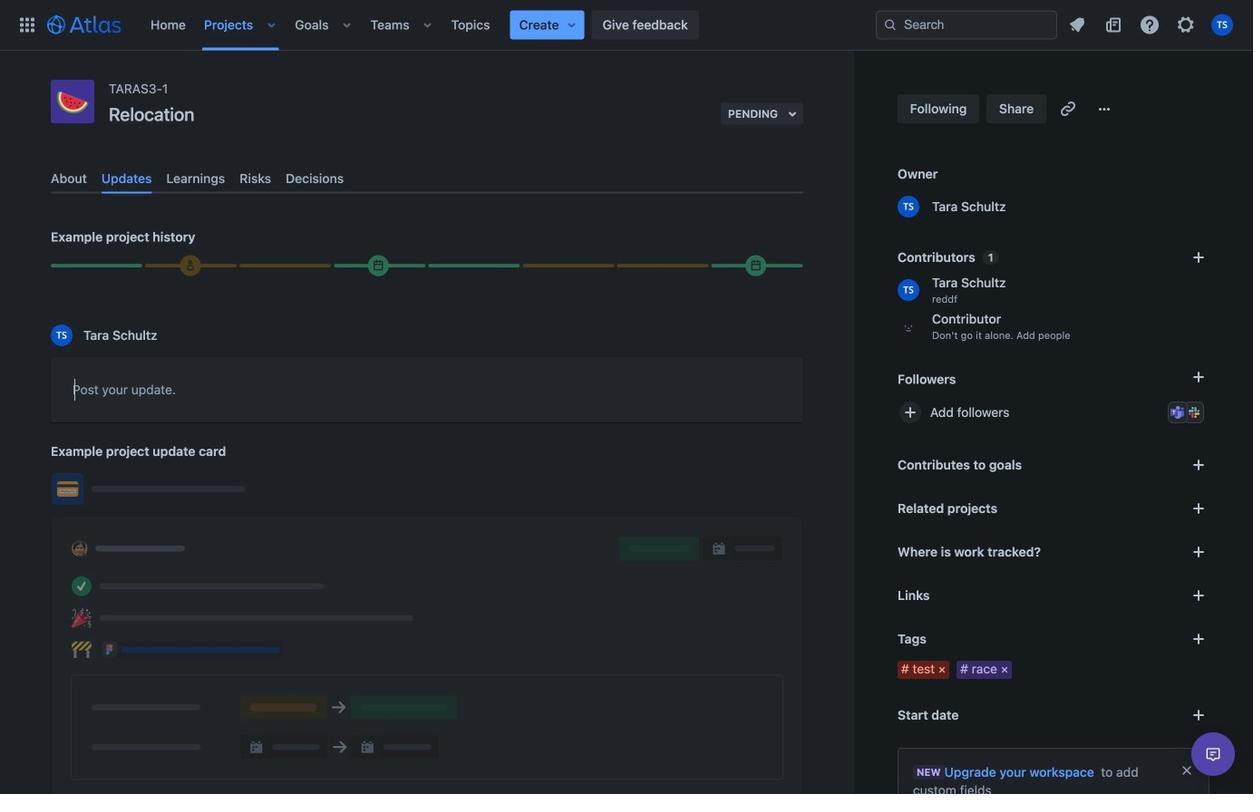 Task type: describe. For each thing, give the bounding box(es) containing it.
search image
[[884, 18, 898, 32]]

add a follower image
[[1189, 367, 1210, 388]]

top element
[[11, 0, 876, 50]]

set start date image
[[1189, 705, 1210, 727]]

help image
[[1140, 14, 1161, 36]]



Task type: vqa. For each thing, say whether or not it's contained in the screenshot.
bottommost the "Touchdown" image
no



Task type: locate. For each thing, give the bounding box(es) containing it.
account image
[[1212, 14, 1234, 36]]

close tag image
[[998, 663, 1012, 678]]

msteams logo showing  channels are connected to this project image
[[1171, 406, 1186, 420]]

slack logo showing nan channels are connected to this project image
[[1188, 406, 1202, 420]]

None search field
[[876, 10, 1058, 39]]

switch to... image
[[16, 14, 38, 36]]

open intercom messenger image
[[1203, 744, 1225, 766]]

notifications image
[[1067, 14, 1089, 36]]

close tag image
[[936, 663, 950, 678]]

add follower image
[[900, 402, 922, 424]]

tab list
[[44, 164, 811, 194]]

settings image
[[1176, 14, 1198, 36]]

close banner image
[[1180, 764, 1195, 778]]

Main content area, start typing to enter text. text field
[[73, 379, 782, 407]]

banner
[[0, 0, 1254, 51]]

Search field
[[876, 10, 1058, 39]]



